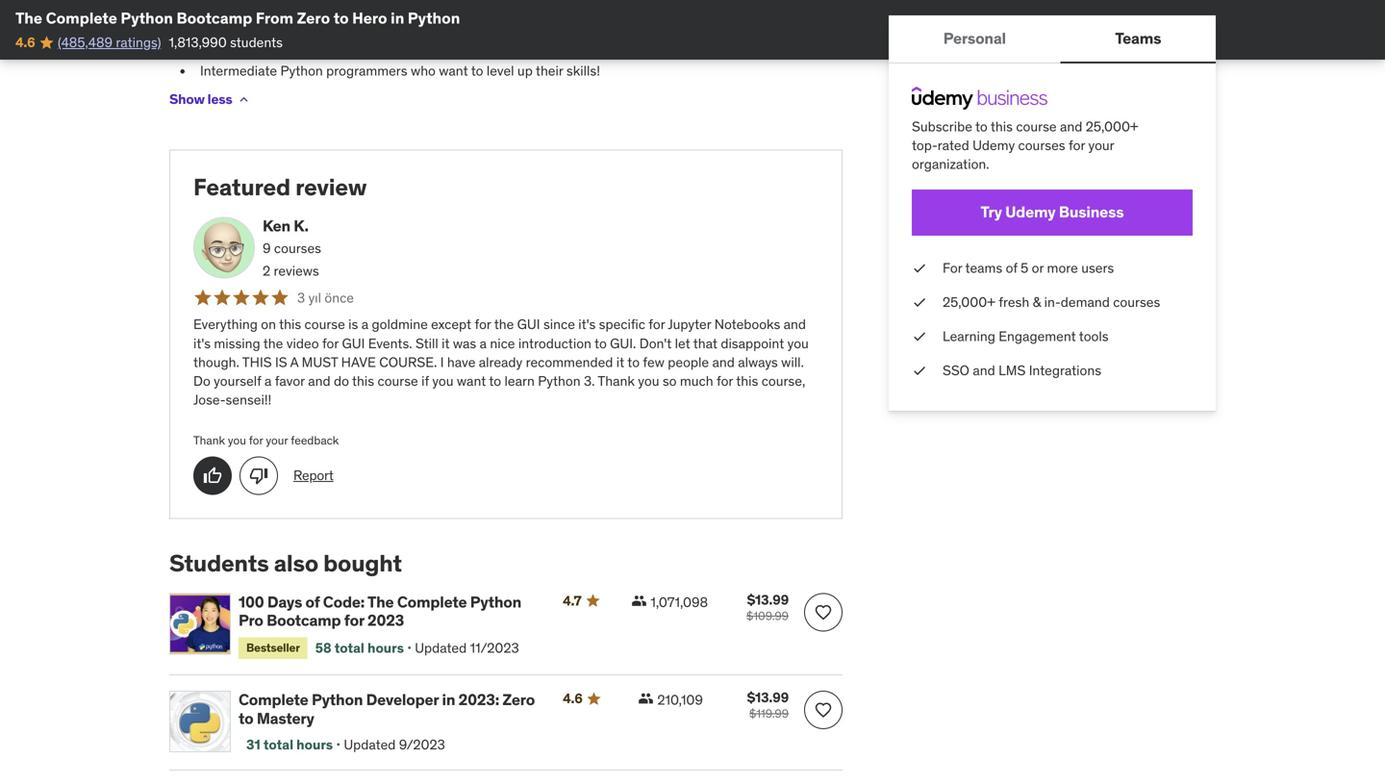 Task type: vqa. For each thing, say whether or not it's contained in the screenshot.
the left have
yes



Task type: locate. For each thing, give the bounding box(es) containing it.
courses inside ken k. 9 courses 2 reviews
[[274, 240, 321, 257]]

updated left 11/2023
[[415, 639, 467, 657]]

1 horizontal spatial it
[[617, 353, 625, 371]]

gui left since
[[517, 316, 540, 333]]

is
[[275, 353, 287, 371]]

that
[[693, 335, 718, 352]]

0 vertical spatial who
[[265, 17, 290, 34]]

python up the ratings)
[[121, 8, 173, 28]]

0 horizontal spatial total
[[263, 736, 294, 753]]

it down gui.
[[617, 353, 625, 371]]

1 vertical spatial course
[[305, 316, 345, 333]]

3
[[297, 289, 305, 306]]

a right "was"
[[480, 335, 487, 352]]

course down the course.
[[378, 372, 418, 390]]

1 horizontal spatial it's
[[579, 316, 596, 333]]

skills!
[[567, 62, 600, 79]]

total
[[335, 639, 365, 657], [263, 736, 294, 753]]

bootcamp up 58
[[267, 610, 341, 630]]

for up business
[[1069, 137, 1085, 154]]

bestseller
[[246, 640, 300, 655]]

1 vertical spatial it
[[617, 353, 625, 371]]

9
[[263, 240, 271, 257]]

much
[[680, 372, 714, 390]]

zero
[[297, 8, 330, 28], [503, 690, 535, 710]]

0 vertical spatial in
[[391, 8, 404, 28]]

2 xsmall image from the top
[[912, 327, 927, 346]]

1 vertical spatial hours
[[297, 736, 333, 753]]

1 vertical spatial zero
[[503, 690, 535, 710]]

python inside complete python developer in 2023: zero to mastery
[[312, 690, 363, 710]]

will.
[[781, 353, 804, 371]]

1 horizontal spatial the
[[368, 592, 394, 612]]

4.6 right 2023:
[[563, 690, 583, 707]]

2 $13.99 from the top
[[747, 689, 789, 706]]

in right the hero
[[391, 8, 404, 28]]

0 vertical spatial of
[[1006, 259, 1018, 276]]

this
[[242, 353, 272, 371]]

demand
[[1061, 293, 1110, 311]]

xsmall image
[[912, 293, 927, 312], [912, 327, 927, 346], [912, 361, 927, 380]]

1 vertical spatial gui
[[342, 335, 365, 352]]

1 vertical spatial thank
[[193, 433, 225, 448]]

want down python.
[[439, 62, 468, 79]]

this down the udemy business image on the top right of the page
[[991, 118, 1013, 135]]

11/2023
[[470, 639, 519, 657]]

1 vertical spatial updated
[[344, 736, 396, 753]]

1 horizontal spatial have
[[447, 353, 476, 371]]

0 horizontal spatial it's
[[193, 335, 211, 352]]

25,000+ fresh & in-demand courses
[[943, 293, 1161, 311]]

0 vertical spatial 4.6
[[15, 34, 35, 51]]

python inside beginners who have never programmed before. programmers switching languages to python. intermediate python programmers who want to level up their skills!
[[280, 62, 323, 79]]

0 horizontal spatial have
[[293, 17, 322, 34]]

0 vertical spatial want
[[439, 62, 468, 79]]

integrations
[[1029, 362, 1102, 379]]

undo mark as helpful image
[[203, 466, 222, 485]]

xsmall image left 210,109
[[638, 691, 654, 706]]

0 vertical spatial the
[[494, 316, 514, 333]]

0 vertical spatial wishlist image
[[814, 603, 833, 622]]

python down 58
[[312, 690, 363, 710]]

1 horizontal spatial total
[[335, 639, 365, 657]]

the up nice
[[494, 316, 514, 333]]

2023:
[[459, 690, 499, 710]]

0 horizontal spatial 25,000+
[[943, 293, 996, 311]]

to down the udemy business image on the top right of the page
[[976, 118, 988, 135]]

0 horizontal spatial the
[[263, 335, 283, 352]]

1 vertical spatial 4.6
[[563, 690, 583, 707]]

want
[[439, 62, 468, 79], [457, 372, 486, 390]]

to down 'already'
[[489, 372, 501, 390]]

try
[[981, 202, 1002, 222]]

learning
[[943, 328, 996, 345]]

gui down is
[[342, 335, 365, 352]]

it's right since
[[579, 316, 596, 333]]

have
[[341, 353, 376, 371]]

review
[[295, 173, 367, 202]]

fresh
[[999, 293, 1030, 311]]

1 vertical spatial xsmall image
[[912, 327, 927, 346]]

for
[[943, 259, 963, 276]]

and down must on the top left of page
[[308, 372, 331, 390]]

complete
[[46, 8, 117, 28], [397, 592, 467, 612], [239, 690, 308, 710]]

zero up switching
[[297, 8, 330, 28]]

course down the udemy business image on the top right of the page
[[1016, 118, 1057, 135]]

who up programmers
[[265, 17, 290, 34]]

total right 58
[[335, 639, 365, 657]]

a right is
[[362, 316, 369, 333]]

more
[[1047, 259, 1078, 276]]

1 $13.99 from the top
[[747, 591, 789, 608]]

1 vertical spatial wishlist image
[[814, 700, 833, 720]]

hours
[[368, 639, 404, 657], [297, 736, 333, 753]]

and
[[1060, 118, 1083, 135], [784, 316, 806, 333], [712, 353, 735, 371], [973, 362, 996, 379], [308, 372, 331, 390]]

ratings)
[[116, 34, 161, 51]]

wishlist image
[[814, 603, 833, 622], [814, 700, 833, 720]]

this inside subscribe to this course and 25,000+ top‑rated udemy courses for your organization.
[[991, 118, 1013, 135]]

do
[[193, 372, 210, 390]]

0 vertical spatial a
[[362, 316, 369, 333]]

2 wishlist image from the top
[[814, 700, 833, 720]]

zero inside complete python developer in 2023: zero to mastery
[[503, 690, 535, 710]]

bootcamp
[[176, 8, 252, 28], [267, 610, 341, 630]]

zero right 2023:
[[503, 690, 535, 710]]

2 horizontal spatial courses
[[1113, 293, 1161, 311]]

25,000+ up business
[[1086, 118, 1139, 135]]

to left few
[[628, 353, 640, 371]]

0 horizontal spatial thank
[[193, 433, 225, 448]]

1 wishlist image from the top
[[814, 603, 833, 622]]

$109.99
[[747, 608, 789, 623]]

complete up (485,489
[[46, 8, 117, 28]]

1 vertical spatial total
[[263, 736, 294, 753]]

0 vertical spatial zero
[[297, 8, 330, 28]]

1 vertical spatial courses
[[274, 240, 321, 257]]

in inside complete python developer in 2023: zero to mastery
[[442, 690, 455, 710]]

1 horizontal spatial zero
[[503, 690, 535, 710]]

0 vertical spatial courses
[[1018, 137, 1066, 154]]

updated down complete python developer in 2023: zero to mastery on the left bottom of page
[[344, 736, 396, 753]]

1 horizontal spatial 4.6
[[563, 690, 583, 707]]

featured review
[[193, 173, 367, 202]]

of for 5
[[1006, 259, 1018, 276]]

subscribe
[[912, 118, 973, 135]]

to
[[334, 8, 349, 28], [411, 39, 423, 57], [471, 62, 483, 79], [976, 118, 988, 135], [595, 335, 607, 352], [628, 353, 640, 371], [489, 372, 501, 390], [239, 708, 254, 728]]

udemy
[[973, 137, 1015, 154], [1006, 202, 1056, 222]]

xsmall image left for
[[912, 259, 927, 277]]

learning engagement tools
[[943, 328, 1109, 345]]

1 vertical spatial bootcamp
[[267, 610, 341, 630]]

2 vertical spatial complete
[[239, 690, 308, 710]]

0 horizontal spatial zero
[[297, 8, 330, 28]]

4.6 left (485,489
[[15, 34, 35, 51]]

1 vertical spatial have
[[447, 353, 476, 371]]

1 horizontal spatial courses
[[1018, 137, 1066, 154]]

show less
[[169, 91, 232, 108]]

xsmall image
[[236, 92, 252, 107], [912, 259, 927, 277], [632, 593, 647, 608], [638, 691, 654, 706]]

for up the mark as unhelpful icon
[[249, 433, 263, 448]]

1 horizontal spatial who
[[411, 62, 436, 79]]

want down 'already'
[[457, 372, 486, 390]]

xsmall image left fresh
[[912, 293, 927, 312]]

$119.99
[[749, 706, 789, 721]]

have
[[293, 17, 322, 34], [447, 353, 476, 371]]

python inside 100 days of code: the complete python pro bootcamp for 2023
[[470, 592, 522, 612]]

have inside everything on this course is a goldmine except for the gui since it's specific for jupyter notebooks and it's missing the video for gui events. still it was a nice introduction to gui. don't let that disappoint you though. this is a must have course. i have already recommended it to few people and always will. do yourself a favor and do this course if you want to learn python 3. thank you so much for this course, jose-sensei!!
[[447, 353, 476, 371]]

1 horizontal spatial of
[[1006, 259, 1018, 276]]

210,109
[[657, 691, 703, 709]]

0 horizontal spatial of
[[305, 592, 320, 612]]

reviews
[[274, 262, 319, 280]]

1 vertical spatial who
[[411, 62, 436, 79]]

wishlist image right $109.99
[[814, 603, 833, 622]]

1 horizontal spatial updated
[[415, 639, 467, 657]]

programmed
[[361, 17, 439, 34]]

courses up reviews at the left of the page
[[274, 240, 321, 257]]

3 xsmall image from the top
[[912, 361, 927, 380]]

have down "was"
[[447, 353, 476, 371]]

who down python.
[[411, 62, 436, 79]]

0 vertical spatial hours
[[368, 639, 404, 657]]

25,000+ inside subscribe to this course and 25,000+ top‑rated udemy courses for your organization.
[[1086, 118, 1139, 135]]

0 horizontal spatial a
[[265, 372, 272, 390]]

personal button
[[889, 15, 1061, 62]]

your inside subscribe to this course and 25,000+ top‑rated udemy courses for your organization.
[[1089, 137, 1114, 154]]

feedback
[[291, 433, 339, 448]]

5
[[1021, 259, 1029, 276]]

58
[[315, 639, 332, 657]]

1 horizontal spatial your
[[1089, 137, 1114, 154]]

you up will.
[[788, 335, 809, 352]]

notebooks
[[715, 316, 781, 333]]

of right days on the bottom left
[[305, 592, 320, 612]]

of inside 100 days of code: the complete python pro bootcamp for 2023
[[305, 592, 320, 612]]

$13.99 down $109.99
[[747, 689, 789, 706]]

0 vertical spatial complete
[[46, 8, 117, 28]]

2 vertical spatial xsmall image
[[912, 361, 927, 380]]

engagement
[[999, 328, 1076, 345]]

users
[[1082, 259, 1114, 276]]

it's up though.
[[193, 335, 211, 352]]

&
[[1033, 293, 1041, 311]]

wishlist image right $119.99
[[814, 700, 833, 720]]

python down switching
[[280, 62, 323, 79]]

business
[[1059, 202, 1124, 222]]

python down recommended
[[538, 372, 581, 390]]

udemy right try
[[1006, 202, 1056, 222]]

önce
[[325, 289, 354, 306]]

complete up updated 11/2023
[[397, 592, 467, 612]]

1 vertical spatial 25,000+
[[943, 293, 996, 311]]

a
[[362, 316, 369, 333], [480, 335, 487, 352], [265, 372, 272, 390]]

bootcamp up '1,813,990 students'
[[176, 8, 252, 28]]

0 horizontal spatial it
[[442, 335, 450, 352]]

0 vertical spatial the
[[15, 8, 42, 28]]

0 horizontal spatial bootcamp
[[176, 8, 252, 28]]

xsmall image for sso
[[912, 361, 927, 380]]

for up must on the top left of page
[[322, 335, 339, 352]]

1 vertical spatial $13.99
[[747, 689, 789, 706]]

course down 3 yıl önce at the left top of page
[[305, 316, 345, 333]]

9/2023
[[399, 736, 445, 753]]

$13.99 right 1,071,098
[[747, 591, 789, 608]]

xsmall image left sso
[[912, 361, 927, 380]]

to up 31
[[239, 708, 254, 728]]

0 horizontal spatial your
[[266, 433, 288, 448]]

already
[[479, 353, 523, 371]]

1 horizontal spatial thank
[[598, 372, 635, 390]]

udemy inside subscribe to this course and 25,000+ top‑rated udemy courses for your organization.
[[973, 137, 1015, 154]]

1 horizontal spatial hours
[[368, 639, 404, 657]]

0 vertical spatial total
[[335, 639, 365, 657]]

complete up 31 total hours
[[239, 690, 308, 710]]

thank right 3.
[[598, 372, 635, 390]]

and up try udemy business
[[1060, 118, 1083, 135]]

udemy business image
[[912, 87, 1048, 110]]

your up business
[[1089, 137, 1114, 154]]

0 vertical spatial udemy
[[973, 137, 1015, 154]]

0 vertical spatial course
[[1016, 118, 1057, 135]]

complete python developer in 2023: zero to mastery
[[239, 690, 535, 728]]

your left feedback
[[266, 433, 288, 448]]

tools
[[1079, 328, 1109, 345]]

1 horizontal spatial in
[[442, 690, 455, 710]]

1 horizontal spatial 25,000+
[[1086, 118, 1139, 135]]

xsmall image left 1,071,098
[[632, 593, 647, 608]]

report
[[293, 467, 334, 484]]

course inside subscribe to this course and 25,000+ top‑rated udemy courses for your organization.
[[1016, 118, 1057, 135]]

1 vertical spatial want
[[457, 372, 486, 390]]

1 horizontal spatial bootcamp
[[267, 610, 341, 630]]

$13.99 inside $13.99 $109.99
[[747, 591, 789, 608]]

xsmall image left learning
[[912, 327, 927, 346]]

0 vertical spatial updated
[[415, 639, 467, 657]]

total right 31
[[263, 736, 294, 753]]

bootcamp inside 100 days of code: the complete python pro bootcamp for 2023
[[267, 610, 341, 630]]

2 horizontal spatial course
[[1016, 118, 1057, 135]]

yıl
[[308, 289, 321, 306]]

0 horizontal spatial complete
[[46, 8, 117, 28]]

in left 2023:
[[442, 690, 455, 710]]

in
[[391, 8, 404, 28], [442, 690, 455, 710]]

of left the 5
[[1006, 259, 1018, 276]]

1 horizontal spatial gui
[[517, 316, 540, 333]]

0 vertical spatial it's
[[579, 316, 596, 333]]

have up switching
[[293, 17, 322, 34]]

thank
[[598, 372, 635, 390], [193, 433, 225, 448]]

0 vertical spatial xsmall image
[[912, 293, 927, 312]]

courses up try udemy business
[[1018, 137, 1066, 154]]

is
[[348, 316, 358, 333]]

course for is
[[305, 316, 345, 333]]

1 vertical spatial your
[[266, 433, 288, 448]]

1 xsmall image from the top
[[912, 293, 927, 312]]

for up 58 total hours
[[344, 610, 364, 630]]

2 horizontal spatial a
[[480, 335, 487, 352]]

python up 11/2023
[[470, 592, 522, 612]]

xsmall image right less
[[236, 92, 252, 107]]

0 horizontal spatial who
[[265, 17, 290, 34]]

courses inside subscribe to this course and 25,000+ top‑rated udemy courses for your organization.
[[1018, 137, 1066, 154]]

0 vertical spatial your
[[1089, 137, 1114, 154]]

1 vertical spatial the
[[368, 592, 394, 612]]

hours down mastery
[[297, 736, 333, 753]]

try udemy business
[[981, 202, 1124, 222]]

thank up undo mark as helpful icon
[[193, 433, 225, 448]]

updated for updated 11/2023
[[415, 639, 467, 657]]

for inside subscribe to this course and 25,000+ top‑rated udemy courses for your organization.
[[1069, 137, 1085, 154]]

teams
[[966, 259, 1003, 276]]

0 horizontal spatial courses
[[274, 240, 321, 257]]

a left favor
[[265, 372, 272, 390]]

total for 31
[[263, 736, 294, 753]]

introduction
[[518, 335, 592, 352]]

this right on
[[279, 316, 301, 333]]

for
[[1069, 137, 1085, 154], [475, 316, 491, 333], [649, 316, 665, 333], [322, 335, 339, 352], [717, 372, 733, 390], [249, 433, 263, 448], [344, 610, 364, 630]]

the
[[494, 316, 514, 333], [263, 335, 283, 352]]

complete inside complete python developer in 2023: zero to mastery
[[239, 690, 308, 710]]

to inside complete python developer in 2023: zero to mastery
[[239, 708, 254, 728]]

and up will.
[[784, 316, 806, 333]]

xsmall image for 25,000+
[[912, 293, 927, 312]]

recommended
[[526, 353, 613, 371]]

2 horizontal spatial complete
[[397, 592, 467, 612]]

1 vertical spatial of
[[305, 592, 320, 612]]

25,000+
[[1086, 118, 1139, 135], [943, 293, 996, 311]]

disappoint
[[721, 335, 784, 352]]

0 horizontal spatial course
[[305, 316, 345, 333]]

1 vertical spatial complete
[[397, 592, 467, 612]]

2 vertical spatial a
[[265, 372, 272, 390]]

0 horizontal spatial hours
[[297, 736, 333, 753]]

hours down 2023 at the left bottom of page
[[368, 639, 404, 657]]

udemy up "organization." at the top right of page
[[973, 137, 1015, 154]]

tab list
[[889, 15, 1216, 64]]

25,000+ up learning
[[943, 293, 996, 311]]

$13.99
[[747, 591, 789, 608], [747, 689, 789, 706]]

1 vertical spatial in
[[442, 690, 455, 710]]

courses right demand
[[1113, 293, 1161, 311]]

0 vertical spatial $13.99
[[747, 591, 789, 608]]

0 horizontal spatial updated
[[344, 736, 396, 753]]

it right still in the top of the page
[[442, 335, 450, 352]]

it's
[[579, 316, 596, 333], [193, 335, 211, 352]]

languages
[[346, 39, 408, 57]]

students
[[230, 34, 283, 51]]

the down on
[[263, 335, 283, 352]]

0 vertical spatial have
[[293, 17, 322, 34]]



Task type: describe. For each thing, give the bounding box(es) containing it.
1 vertical spatial a
[[480, 335, 487, 352]]

gui.
[[610, 335, 636, 352]]

course for and
[[1016, 118, 1057, 135]]

goldmine
[[372, 316, 428, 333]]

hours for 31 total hours
[[297, 736, 333, 753]]

to left gui.
[[595, 335, 607, 352]]

bought
[[323, 549, 402, 578]]

100 days of code: the complete python pro bootcamp for 2023 link
[[239, 592, 540, 630]]

to left level
[[471, 62, 483, 79]]

0 horizontal spatial the
[[15, 8, 42, 28]]

pro
[[239, 610, 263, 630]]

hours for 58 total hours
[[368, 639, 404, 657]]

for up 'don't'
[[649, 316, 665, 333]]

was
[[453, 335, 476, 352]]

for inside 100 days of code: the complete python pro bootcamp for 2023
[[344, 610, 364, 630]]

3.
[[584, 372, 595, 390]]

this down 'have'
[[352, 372, 374, 390]]

report button
[[293, 466, 334, 485]]

nice
[[490, 335, 515, 352]]

top‑rated
[[912, 137, 970, 154]]

mastery
[[257, 708, 314, 728]]

1 vertical spatial udemy
[[1006, 202, 1056, 222]]

show less button
[[169, 80, 252, 119]]

featured
[[193, 173, 290, 202]]

python up python.
[[408, 8, 460, 28]]

want inside beginners who have never programmed before. programmers switching languages to python. intermediate python programmers who want to level up their skills!
[[439, 62, 468, 79]]

(485,489
[[58, 34, 113, 51]]

for up "was"
[[475, 316, 491, 333]]

complete python developer in 2023: zero to mastery link
[[239, 690, 540, 728]]

of for code:
[[305, 592, 320, 612]]

to down programmed
[[411, 39, 423, 57]]

few
[[643, 353, 665, 371]]

for teams of 5 or more users
[[943, 259, 1114, 276]]

organization.
[[912, 156, 990, 173]]

complete inside 100 days of code: the complete python pro bootcamp for 2023
[[397, 592, 467, 612]]

zero for 2023:
[[503, 690, 535, 710]]

and down the that
[[712, 353, 735, 371]]

100 days of code: the complete python pro bootcamp for 2023
[[239, 592, 522, 630]]

beginners who have never programmed before. programmers switching languages to python. intermediate python programmers who want to level up their skills!
[[200, 17, 600, 79]]

ken
[[263, 216, 291, 236]]

thank you for your feedback
[[193, 433, 339, 448]]

$13.99 for 100 days of code: the complete python pro bootcamp for 2023
[[747, 591, 789, 608]]

ken k. 9 courses 2 reviews
[[263, 216, 321, 280]]

2 vertical spatial courses
[[1113, 293, 1161, 311]]

mark as unhelpful image
[[249, 466, 268, 485]]

1 horizontal spatial the
[[494, 316, 514, 333]]

1,813,990 students
[[169, 34, 283, 51]]

for right much on the top of page
[[717, 372, 733, 390]]

a
[[290, 353, 299, 371]]

if
[[422, 372, 429, 390]]

events.
[[368, 335, 412, 352]]

to left the hero
[[334, 8, 349, 28]]

programmers
[[326, 62, 408, 79]]

0 horizontal spatial gui
[[342, 335, 365, 352]]

on
[[261, 316, 276, 333]]

this down always
[[736, 372, 758, 390]]

try udemy business link
[[912, 189, 1193, 236]]

thank inside everything on this course is a goldmine except for the gui since it's specific for jupyter notebooks and it's missing the video for gui events. still it was a nice introduction to gui. don't let that disappoint you though. this is a must have course. i have already recommended it to few people and always will. do yourself a favor and do this course if you want to learn python 3. thank you so much for this course, jose-sensei!!
[[598, 372, 635, 390]]

0 horizontal spatial 4.6
[[15, 34, 35, 51]]

you right if
[[432, 372, 454, 390]]

must
[[302, 353, 338, 371]]

xsmall image for learning
[[912, 327, 927, 346]]

learn
[[505, 372, 535, 390]]

everything
[[193, 316, 258, 333]]

hero
[[352, 8, 387, 28]]

before.
[[442, 17, 484, 34]]

jupyter
[[668, 316, 711, 333]]

want inside everything on this course is a goldmine except for the gui since it's specific for jupyter notebooks and it's missing the video for gui events. still it was a nice introduction to gui. don't let that disappoint you though. this is a must have course. i have already recommended it to few people and always will. do yourself a favor and do this course if you want to learn python 3. thank you so much for this course, jose-sensei!!
[[457, 372, 486, 390]]

sensei!!
[[226, 391, 272, 409]]

from
[[256, 8, 294, 28]]

you down sensei!!
[[228, 433, 246, 448]]

$13.99 $109.99
[[747, 591, 789, 623]]

missing
[[214, 335, 260, 352]]

students
[[169, 549, 269, 578]]

4.7
[[563, 592, 582, 609]]

in-
[[1045, 293, 1061, 311]]

xsmall image for for teams of 5 or more users
[[912, 259, 927, 277]]

their
[[536, 62, 563, 79]]

always
[[738, 353, 778, 371]]

to inside subscribe to this course and 25,000+ top‑rated udemy courses for your organization.
[[976, 118, 988, 135]]

(485,489 ratings)
[[58, 34, 161, 51]]

subscribe to this course and 25,000+ top‑rated udemy courses for your organization.
[[912, 118, 1139, 173]]

wishlist image for complete python developer in 2023: zero to mastery
[[814, 700, 833, 720]]

and inside subscribe to this course and 25,000+ top‑rated udemy courses for your organization.
[[1060, 118, 1083, 135]]

still
[[416, 335, 438, 352]]

lms
[[999, 362, 1026, 379]]

total for 58
[[335, 639, 365, 657]]

so
[[663, 372, 677, 390]]

have inside beginners who have never programmed before. programmers switching languages to python. intermediate python programmers who want to level up their skills!
[[293, 17, 322, 34]]

0 vertical spatial gui
[[517, 316, 540, 333]]

or
[[1032, 259, 1044, 276]]

ken k. image
[[193, 217, 255, 278]]

1 vertical spatial it's
[[193, 335, 211, 352]]

$13.99 for complete python developer in 2023: zero to mastery
[[747, 689, 789, 706]]

though.
[[193, 353, 239, 371]]

the inside 100 days of code: the complete python pro bootcamp for 2023
[[368, 592, 394, 612]]

python.
[[427, 39, 473, 57]]

video
[[286, 335, 319, 352]]

you down few
[[638, 372, 660, 390]]

yourself
[[214, 372, 261, 390]]

k.
[[294, 216, 309, 236]]

students also bought
[[169, 549, 402, 578]]

2 vertical spatial course
[[378, 372, 418, 390]]

course.
[[379, 353, 437, 371]]

sso and lms integrations
[[943, 362, 1102, 379]]

jose-
[[193, 391, 226, 409]]

2023
[[368, 610, 404, 630]]

course,
[[762, 372, 806, 390]]

switching
[[285, 39, 343, 57]]

days
[[267, 592, 302, 612]]

0 vertical spatial bootcamp
[[176, 8, 252, 28]]

i
[[440, 353, 444, 371]]

2
[[263, 262, 271, 280]]

xsmall image for 210,109
[[638, 691, 654, 706]]

python inside everything on this course is a goldmine except for the gui since it's specific for jupyter notebooks and it's missing the video for gui events. still it was a nice introduction to gui. don't let that disappoint you though. this is a must have course. i have already recommended it to few people and always will. do yourself a favor and do this course if you want to learn python 3. thank you so much for this course, jose-sensei!!
[[538, 372, 581, 390]]

tab list containing personal
[[889, 15, 1216, 64]]

let
[[675, 335, 690, 352]]

and right sso
[[973, 362, 996, 379]]

wishlist image for 100 days of code: the complete python pro bootcamp for 2023
[[814, 603, 833, 622]]

0 vertical spatial it
[[442, 335, 450, 352]]

updated for updated 9/2023
[[344, 736, 396, 753]]

0 horizontal spatial in
[[391, 8, 404, 28]]

3 yıl önce
[[297, 289, 354, 306]]

58 total hours
[[315, 639, 404, 657]]

xsmall image inside show less button
[[236, 92, 252, 107]]

zero for from
[[297, 8, 330, 28]]

up
[[518, 62, 533, 79]]

xsmall image for 1,071,098
[[632, 593, 647, 608]]

developer
[[366, 690, 439, 710]]



